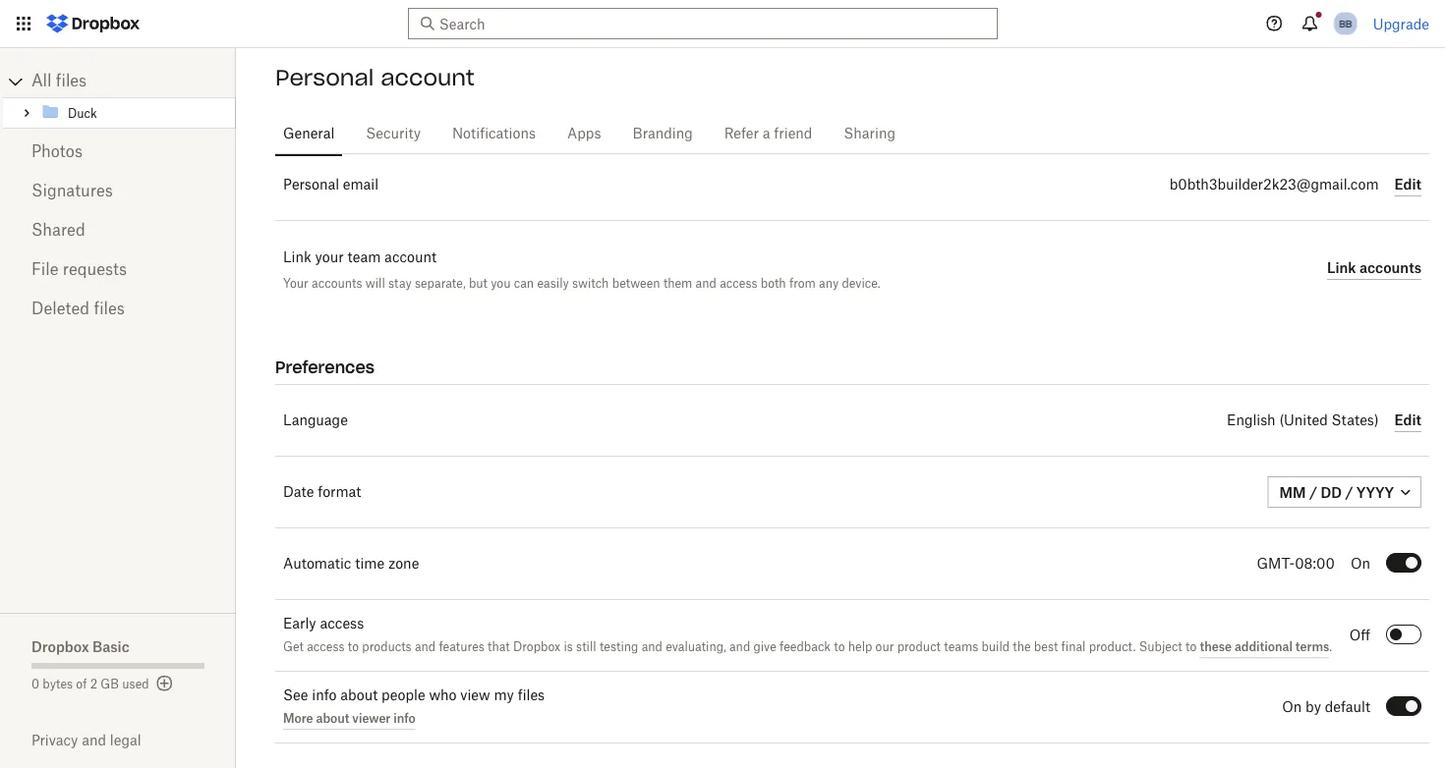 Task type: vqa. For each thing, say whether or not it's contained in the screenshot.
proactive
no



Task type: describe. For each thing, give the bounding box(es) containing it.
any
[[819, 276, 839, 291]]

your
[[315, 251, 344, 264]]

time
[[355, 557, 385, 571]]

global header element
[[0, 0, 1445, 48]]

sharing
[[844, 127, 896, 141]]

states)
[[1332, 414, 1379, 428]]

0 vertical spatial account
[[381, 64, 475, 91]]

your
[[283, 276, 308, 291]]

evaluating,
[[666, 642, 726, 654]]

dropbox logo - go to the homepage image
[[39, 8, 146, 39]]

team
[[348, 251, 381, 264]]

link for link your team account
[[283, 251, 311, 264]]

friend
[[774, 127, 812, 141]]

security tab
[[358, 110, 429, 157]]

all files tree
[[3, 66, 236, 129]]

all
[[31, 74, 52, 89]]

subject
[[1139, 642, 1182, 654]]

link accounts
[[1327, 260, 1422, 276]]

dropbox basic
[[31, 639, 129, 655]]

see info about people who view my files more about viewer info
[[283, 689, 545, 726]]

automatic time zone
[[283, 557, 419, 571]]

english
[[1227, 414, 1276, 428]]

personal email
[[283, 178, 379, 192]]

preferences
[[275, 357, 375, 378]]

0 vertical spatial access
[[720, 276, 757, 291]]

products
[[362, 642, 412, 654]]

file requests
[[31, 262, 127, 278]]

bytes
[[43, 679, 73, 691]]

2
[[90, 679, 97, 691]]

upgrade link
[[1373, 15, 1429, 32]]

mm / dd / yyyy button
[[1268, 477, 1422, 508]]

bb button
[[1330, 8, 1361, 39]]

my
[[494, 689, 514, 703]]

and left features
[[415, 642, 436, 654]]

refer a friend tab
[[716, 110, 820, 157]]

terms
[[1296, 639, 1330, 654]]

get access to products and features that dropbox is still testing and evaluating, and give feedback to help our product teams build the best final product. subject to these additional terms .
[[283, 639, 1332, 654]]

view
[[460, 689, 490, 703]]

more
[[283, 711, 313, 726]]

switch
[[572, 276, 609, 291]]

sharing tab
[[836, 110, 903, 157]]

files inside see info about people who view my files more about viewer info
[[518, 689, 545, 703]]

on by default
[[1282, 701, 1370, 715]]

personal for personal account
[[275, 64, 374, 91]]

get
[[283, 642, 304, 654]]

and left give
[[729, 642, 750, 654]]

shared
[[31, 223, 85, 239]]

signatures
[[31, 184, 113, 200]]

all files link
[[31, 66, 236, 97]]

both
[[761, 276, 786, 291]]

basic
[[92, 639, 129, 655]]

automatic
[[283, 557, 351, 571]]

deleted
[[31, 302, 90, 318]]

separate,
[[415, 276, 466, 291]]

zone
[[388, 557, 419, 571]]

file
[[31, 262, 59, 278]]

refer
[[724, 127, 759, 141]]

2 to from the left
[[834, 642, 845, 654]]

device.
[[842, 276, 881, 291]]

refer a friend
[[724, 127, 812, 141]]

general tab
[[275, 110, 342, 157]]

link your team account
[[283, 251, 437, 264]]

access for get access to products and features that dropbox is still testing and evaluating, and give feedback to help our product teams build the best final product. subject to these additional terms .
[[307, 642, 345, 654]]

can
[[514, 276, 534, 291]]

upgrade
[[1373, 15, 1429, 32]]

general
[[283, 127, 335, 141]]

your accounts will stay separate, but you can easily switch between them and access both from any device.
[[283, 276, 881, 291]]

is
[[564, 642, 573, 654]]

08:00
[[1295, 557, 1335, 571]]

link accounts button
[[1327, 257, 1422, 280]]

branding
[[633, 127, 693, 141]]

feedback
[[780, 642, 831, 654]]

of
[[76, 679, 87, 691]]

product
[[897, 642, 941, 654]]

give
[[754, 642, 776, 654]]

email
[[343, 178, 379, 192]]

.
[[1330, 642, 1332, 654]]

0 horizontal spatial dropbox
[[31, 639, 89, 655]]

mm
[[1280, 484, 1306, 501]]

personal for personal email
[[283, 178, 339, 192]]

but
[[469, 276, 488, 291]]

final
[[1061, 642, 1086, 654]]

from
[[789, 276, 816, 291]]

0 bytes of 2 gb used
[[31, 679, 149, 691]]

used
[[122, 679, 149, 691]]

default
[[1325, 701, 1370, 715]]

Search text field
[[439, 13, 961, 34]]

tab list containing general
[[275, 107, 1429, 157]]



Task type: locate. For each thing, give the bounding box(es) containing it.
1 horizontal spatial /
[[1345, 484, 1353, 501]]

link
[[283, 251, 311, 264], [1327, 260, 1356, 276]]

2 vertical spatial access
[[307, 642, 345, 654]]

link inside button
[[1327, 260, 1356, 276]]

notifications tab
[[444, 110, 544, 157]]

photos link
[[31, 133, 204, 172]]

stay
[[388, 276, 412, 291]]

files
[[56, 74, 87, 89], [94, 302, 125, 318], [518, 689, 545, 703]]

personal left email
[[283, 178, 339, 192]]

1 vertical spatial about
[[316, 711, 349, 726]]

files inside "tree"
[[56, 74, 87, 89]]

apps tab
[[559, 110, 609, 157]]

1 horizontal spatial dropbox
[[513, 642, 561, 654]]

notifications
[[452, 127, 536, 141]]

duck link
[[40, 101, 232, 125]]

info right see
[[312, 689, 337, 703]]

tab list
[[275, 107, 1429, 157]]

0 vertical spatial info
[[312, 689, 337, 703]]

2 horizontal spatial to
[[1186, 642, 1197, 654]]

info
[[312, 689, 337, 703], [394, 711, 416, 726]]

access for early access
[[320, 617, 364, 631]]

deleted files link
[[31, 290, 204, 329]]

personal account
[[275, 64, 475, 91]]

privacy and legal link
[[31, 732, 236, 749]]

1 horizontal spatial on
[[1351, 557, 1370, 571]]

personal
[[275, 64, 374, 91], [283, 178, 339, 192]]

files down the file requests link
[[94, 302, 125, 318]]

our
[[876, 642, 894, 654]]

off
[[1350, 629, 1370, 643]]

1 vertical spatial on
[[1282, 701, 1302, 715]]

easily
[[537, 276, 569, 291]]

will
[[366, 276, 385, 291]]

dropbox inside get access to products and features that dropbox is still testing and evaluating, and give feedback to help our product teams build the best final product. subject to these additional terms .
[[513, 642, 561, 654]]

mm / dd / yyyy
[[1280, 484, 1394, 501]]

edit up link accounts
[[1395, 176, 1422, 193]]

info down "people" at the bottom left
[[394, 711, 416, 726]]

photos
[[31, 145, 83, 160]]

and right them
[[696, 276, 717, 291]]

edit button
[[1395, 173, 1422, 197], [1395, 409, 1422, 433]]

product.
[[1089, 642, 1136, 654]]

account up stay
[[385, 251, 437, 264]]

you
[[491, 276, 511, 291]]

b0bth3builder2k23@gmail.com
[[1170, 178, 1379, 192]]

0 vertical spatial personal
[[275, 64, 374, 91]]

personal up general
[[275, 64, 374, 91]]

0 horizontal spatial accounts
[[312, 276, 362, 291]]

date format
[[283, 486, 361, 499]]

0 vertical spatial edit button
[[1395, 173, 1422, 197]]

/ right dd
[[1345, 484, 1353, 501]]

1 / from the left
[[1310, 484, 1317, 501]]

accounts for link
[[1360, 260, 1422, 276]]

shared link
[[31, 211, 204, 251]]

0 vertical spatial edit
[[1395, 176, 1422, 193]]

between
[[612, 276, 660, 291]]

1 edit button from the top
[[1395, 173, 1422, 197]]

0 horizontal spatial files
[[56, 74, 87, 89]]

0 horizontal spatial on
[[1282, 701, 1302, 715]]

edit for link accounts
[[1395, 176, 1422, 193]]

early access
[[283, 617, 364, 631]]

link for link accounts
[[1327, 260, 1356, 276]]

who
[[429, 689, 457, 703]]

english (united states)
[[1227, 414, 1379, 428]]

privacy and legal
[[31, 732, 141, 749]]

0 vertical spatial about
[[340, 689, 378, 703]]

2 horizontal spatial files
[[518, 689, 545, 703]]

best
[[1034, 642, 1058, 654]]

on right 08:00
[[1351, 557, 1370, 571]]

1 vertical spatial access
[[320, 617, 364, 631]]

dropbox left is
[[513, 642, 561, 654]]

files right all
[[56, 74, 87, 89]]

0
[[31, 679, 39, 691]]

access
[[720, 276, 757, 291], [320, 617, 364, 631], [307, 642, 345, 654]]

1 vertical spatial files
[[94, 302, 125, 318]]

that
[[488, 642, 510, 654]]

branding tab
[[625, 110, 701, 157]]

yyyy
[[1357, 484, 1394, 501]]

1 horizontal spatial accounts
[[1360, 260, 1422, 276]]

security
[[366, 127, 421, 141]]

and right 'testing'
[[642, 642, 663, 654]]

1 horizontal spatial files
[[94, 302, 125, 318]]

1 vertical spatial account
[[385, 251, 437, 264]]

0 vertical spatial on
[[1351, 557, 1370, 571]]

files right my
[[518, 689, 545, 703]]

2 / from the left
[[1345, 484, 1353, 501]]

get more space image
[[153, 672, 177, 696]]

3 to from the left
[[1186, 642, 1197, 654]]

dd
[[1321, 484, 1342, 501]]

1 horizontal spatial info
[[394, 711, 416, 726]]

to
[[348, 642, 359, 654], [834, 642, 845, 654], [1186, 642, 1197, 654]]

features
[[439, 642, 484, 654]]

gmt-08:00
[[1257, 557, 1335, 571]]

on for on by default
[[1282, 701, 1302, 715]]

files for deleted files
[[94, 302, 125, 318]]

apps
[[567, 127, 601, 141]]

accounts for your
[[312, 276, 362, 291]]

/
[[1310, 484, 1317, 501], [1345, 484, 1353, 501]]

edit button up link accounts
[[1395, 173, 1422, 197]]

on
[[1351, 557, 1370, 571], [1282, 701, 1302, 715]]

1 vertical spatial edit button
[[1395, 409, 1422, 433]]

0 horizontal spatial link
[[283, 251, 311, 264]]

files for all files
[[56, 74, 87, 89]]

on for on
[[1351, 557, 1370, 571]]

edit
[[1395, 176, 1422, 193], [1395, 412, 1422, 429]]

teams
[[944, 642, 978, 654]]

2 edit from the top
[[1395, 412, 1422, 429]]

about up more about viewer info button
[[340, 689, 378, 703]]

access left both
[[720, 276, 757, 291]]

to left products on the left
[[348, 642, 359, 654]]

edit button for link accounts
[[1395, 173, 1422, 197]]

help
[[848, 642, 872, 654]]

account up security tab
[[381, 64, 475, 91]]

these additional terms button
[[1200, 635, 1330, 659]]

edit right states)
[[1395, 412, 1422, 429]]

edit button right states)
[[1395, 409, 1422, 433]]

language
[[283, 414, 348, 428]]

(united
[[1279, 414, 1328, 428]]

file requests link
[[31, 251, 204, 290]]

edit button for mm / dd / yyyy
[[1395, 409, 1422, 433]]

by
[[1306, 701, 1321, 715]]

1 edit from the top
[[1395, 176, 1422, 193]]

access right 'early'
[[320, 617, 364, 631]]

these
[[1200, 639, 1232, 654]]

and left legal
[[82, 732, 106, 749]]

1 horizontal spatial to
[[834, 642, 845, 654]]

0 horizontal spatial info
[[312, 689, 337, 703]]

gb
[[101, 679, 119, 691]]

signatures link
[[31, 172, 204, 211]]

bb
[[1339, 17, 1352, 29]]

1 vertical spatial info
[[394, 711, 416, 726]]

a
[[763, 127, 770, 141]]

all files
[[31, 74, 87, 89]]

dropbox
[[31, 639, 89, 655], [513, 642, 561, 654]]

dropbox up bytes
[[31, 639, 89, 655]]

access inside get access to products and features that dropbox is still testing and evaluating, and give feedback to help our product teams build the best final product. subject to these additional terms .
[[307, 642, 345, 654]]

/ left dd
[[1310, 484, 1317, 501]]

1 vertical spatial personal
[[283, 178, 339, 192]]

about
[[340, 689, 378, 703], [316, 711, 349, 726]]

0 horizontal spatial /
[[1310, 484, 1317, 501]]

on left the by
[[1282, 701, 1302, 715]]

to left these
[[1186, 642, 1197, 654]]

0 horizontal spatial to
[[348, 642, 359, 654]]

1 horizontal spatial link
[[1327, 260, 1356, 276]]

edit for mm / dd / yyyy
[[1395, 412, 1422, 429]]

2 edit button from the top
[[1395, 409, 1422, 433]]

1 vertical spatial edit
[[1395, 412, 1422, 429]]

people
[[382, 689, 425, 703]]

additional
[[1235, 639, 1293, 654]]

requests
[[63, 262, 127, 278]]

about right more
[[316, 711, 349, 726]]

0 vertical spatial files
[[56, 74, 87, 89]]

early
[[283, 617, 316, 631]]

access down early access
[[307, 642, 345, 654]]

more about viewer info button
[[283, 707, 416, 731]]

to left the help at the bottom of the page
[[834, 642, 845, 654]]

format
[[318, 486, 361, 499]]

accounts
[[1360, 260, 1422, 276], [312, 276, 362, 291]]

2 vertical spatial files
[[518, 689, 545, 703]]

1 to from the left
[[348, 642, 359, 654]]

them
[[663, 276, 692, 291]]

accounts inside button
[[1360, 260, 1422, 276]]

viewer
[[352, 711, 391, 726]]



